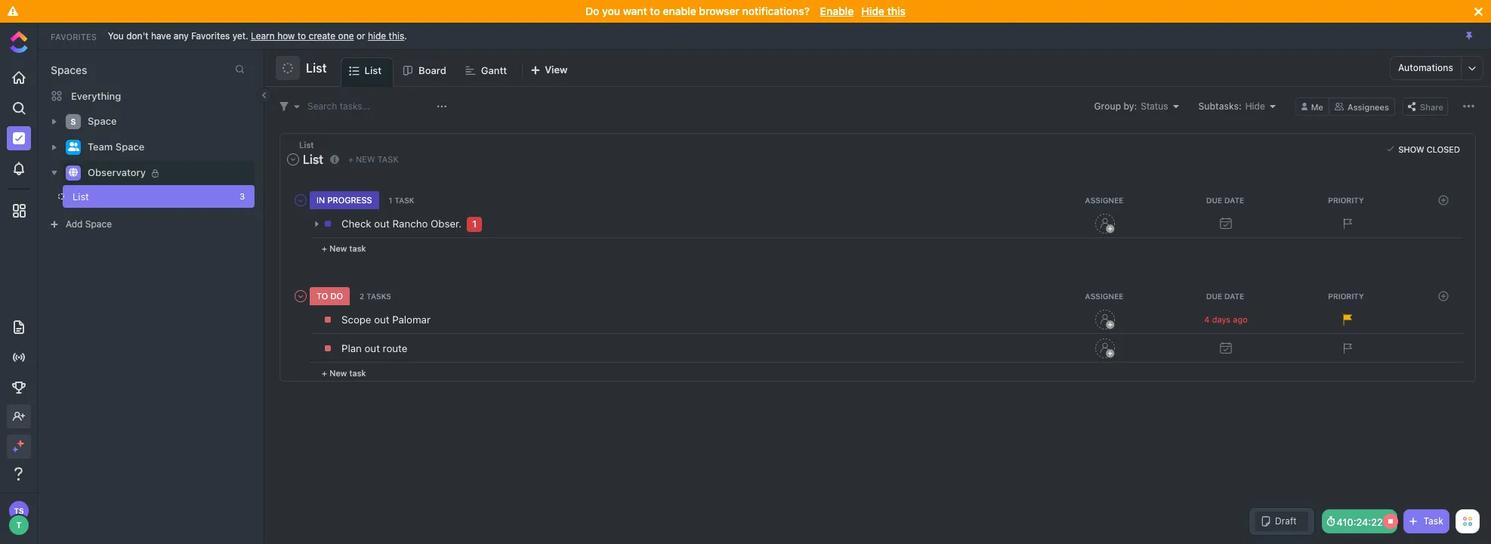 Task type: vqa. For each thing, say whether or not it's contained in the screenshot.
Joy
no



Task type: locate. For each thing, give the bounding box(es) containing it.
1 vertical spatial this
[[389, 30, 404, 41]]

2 date from the top
[[1225, 291, 1244, 301]]

0 vertical spatial due date button
[[1167, 196, 1287, 205]]

to
[[650, 5, 660, 17], [298, 30, 306, 41]]

team space
[[88, 141, 145, 153]]

closed
[[1427, 144, 1461, 154]]

1 horizontal spatial 1
[[472, 217, 477, 230]]

assignee button
[[1046, 196, 1167, 205], [1046, 291, 1167, 301]]

1 horizontal spatial hide
[[1246, 100, 1265, 111]]

1 vertical spatial assignee button
[[1046, 291, 1167, 301]]

priority for task
[[1328, 196, 1364, 205]]

0 vertical spatial out
[[374, 217, 390, 230]]

2 due date from the top
[[1207, 291, 1244, 301]]

this
[[887, 5, 906, 17], [389, 30, 404, 41]]

list down hide
[[365, 64, 382, 76]]

due date
[[1207, 196, 1244, 205], [1207, 291, 1244, 301]]

set priority image
[[1336, 212, 1359, 235], [1336, 337, 1359, 359]]

priority button for 2 tasks
[[1287, 291, 1408, 301]]

0 vertical spatial this
[[887, 5, 906, 17]]

0 horizontal spatial this
[[389, 30, 404, 41]]

new down plan
[[330, 368, 347, 378]]

0 horizontal spatial 1
[[389, 196, 393, 205]]

0 vertical spatial priority
[[1328, 196, 1364, 205]]

group by: status
[[1094, 100, 1168, 111]]

me button
[[1296, 97, 1330, 115]]

task down plan
[[349, 368, 366, 378]]

due date button
[[1167, 196, 1287, 205], [1167, 291, 1287, 301]]

scope out palomar
[[342, 313, 431, 325]]

0 vertical spatial priority button
[[1287, 196, 1408, 205]]

space right the add on the left top of the page
[[85, 218, 112, 230]]

1 horizontal spatial list link
[[365, 58, 388, 86]]

0 vertical spatial due date
[[1207, 196, 1244, 205]]

0 vertical spatial date
[[1225, 196, 1244, 205]]

0 vertical spatial + new task
[[348, 154, 399, 164]]

1 task
[[389, 196, 415, 205]]

2 priority button from the top
[[1287, 291, 1408, 301]]

2 assignee from the top
[[1085, 291, 1124, 301]]

1
[[389, 196, 393, 205], [472, 217, 477, 230]]

set priority element
[[1336, 212, 1359, 235], [1336, 337, 1359, 359]]

new
[[356, 154, 375, 164], [330, 243, 347, 253], [330, 368, 347, 378]]

out for check
[[374, 217, 390, 230]]

space up team
[[88, 115, 117, 127]]

1 vertical spatial priority button
[[1287, 291, 1408, 301]]

palomar
[[392, 313, 431, 325]]

out down 'tasks'
[[374, 313, 390, 325]]

rancho
[[392, 217, 428, 230]]

2 set priority image from the top
[[1336, 337, 1359, 359]]

0 vertical spatial set priority element
[[1336, 212, 1359, 235]]

1 horizontal spatial favorites
[[191, 30, 230, 41]]

0 horizontal spatial hide
[[862, 5, 885, 17]]

4 days ago
[[1205, 314, 1248, 324]]

assignee
[[1085, 196, 1124, 205], [1085, 291, 1124, 301]]

+ new task right list info icon
[[348, 154, 399, 164]]

2 tasks button
[[357, 291, 397, 301]]

do you want to enable browser notifications? enable hide this
[[586, 5, 906, 17]]

1 priority from the top
[[1328, 196, 1364, 205]]

you
[[108, 30, 124, 41]]

list link down observatory on the left top of page
[[38, 185, 230, 208]]

+ new task down plan
[[322, 368, 366, 378]]

1 assignee from the top
[[1085, 196, 1124, 205]]

1 priority button from the top
[[1287, 196, 1408, 205]]

priority for tasks
[[1328, 291, 1364, 301]]

out right plan
[[365, 342, 380, 354]]

1 horizontal spatial this
[[887, 5, 906, 17]]

list link
[[365, 58, 388, 86], [38, 185, 230, 208]]

user group image
[[68, 142, 79, 151]]

list link up search tasks... text field
[[365, 58, 388, 86]]

1 vertical spatial out
[[374, 313, 390, 325]]

1 assignee button from the top
[[1046, 196, 1167, 205]]

space inside the space link
[[88, 115, 117, 127]]

2 due from the top
[[1207, 291, 1223, 301]]

learn how to create one link
[[251, 30, 354, 41]]

to right how at the left top
[[298, 30, 306, 41]]

board
[[419, 64, 446, 76]]

space for add space
[[85, 218, 112, 230]]

1 vertical spatial set priority element
[[1336, 337, 1359, 359]]

ts t
[[14, 506, 24, 530]]

plan
[[342, 342, 362, 354]]

2 vertical spatial + new task
[[322, 368, 366, 378]]

space inside 'team space' link
[[115, 141, 145, 153]]

1 vertical spatial date
[[1225, 291, 1244, 301]]

favorites
[[191, 30, 230, 41], [51, 31, 97, 41]]

1 vertical spatial hide
[[1246, 100, 1265, 111]]

out for scope
[[374, 313, 390, 325]]

1 due date from the top
[[1207, 196, 1244, 205]]

do
[[586, 5, 599, 17]]

assignee button for tasks
[[1046, 291, 1167, 301]]

space
[[88, 115, 117, 127], [115, 141, 145, 153], [85, 218, 112, 230]]

0 vertical spatial assignee
[[1085, 196, 1124, 205]]

priority button
[[1287, 196, 1408, 205], [1287, 291, 1408, 301]]

list inside button
[[306, 61, 327, 75]]

0 horizontal spatial list link
[[38, 185, 230, 208]]

space up observatory on the left top of page
[[115, 141, 145, 153]]

to right the want
[[650, 5, 660, 17]]

hide right enable
[[862, 5, 885, 17]]

list down globe image
[[73, 190, 89, 202]]

browser
[[699, 5, 740, 17]]

hide right subtasks:
[[1246, 100, 1265, 111]]

any
[[174, 30, 189, 41]]

1 vertical spatial priority
[[1328, 291, 1364, 301]]

due
[[1207, 196, 1223, 205], [1207, 291, 1223, 301]]

0 vertical spatial hide
[[862, 5, 885, 17]]

plan out route
[[342, 342, 408, 354]]

0 vertical spatial list link
[[365, 58, 388, 86]]

1 date from the top
[[1225, 196, 1244, 205]]

show
[[1399, 144, 1425, 154]]

create
[[309, 30, 336, 41]]

status
[[1141, 100, 1168, 111]]

hide
[[862, 5, 885, 17], [1246, 100, 1265, 111]]

0 vertical spatial to
[[650, 5, 660, 17]]

1 vertical spatial space
[[115, 141, 145, 153]]

0 vertical spatial 1
[[389, 196, 393, 205]]

1 vertical spatial due date
[[1207, 291, 1244, 301]]

one
[[338, 30, 354, 41]]

date
[[1225, 196, 1244, 205], [1225, 291, 1244, 301]]

observatory link
[[88, 161, 245, 185]]

subtasks:
[[1199, 100, 1242, 111]]

1 task button
[[387, 196, 420, 205]]

1 up check out rancho obser.
[[389, 196, 393, 205]]

1 for 1 task
[[389, 196, 393, 205]]

list
[[306, 61, 327, 75], [365, 64, 382, 76], [299, 140, 314, 150], [303, 152, 323, 166], [73, 190, 89, 202]]

set priority image for second set priority element from the bottom
[[1336, 212, 1359, 235]]

1 vertical spatial due
[[1207, 291, 1223, 301]]

priority
[[1328, 196, 1364, 205], [1328, 291, 1364, 301]]

0 vertical spatial assignee button
[[1046, 196, 1167, 205]]

0 vertical spatial set priority image
[[1336, 212, 1359, 235]]

1 vertical spatial set priority image
[[1336, 337, 1359, 359]]

space for team space
[[115, 141, 145, 153]]

1 due date button from the top
[[1167, 196, 1287, 205]]

1 right obser. on the top of page
[[472, 217, 477, 230]]

out
[[374, 217, 390, 230], [374, 313, 390, 325], [365, 342, 380, 354]]

1 for 1
[[472, 217, 477, 230]]

add
[[66, 218, 83, 230]]

1 vertical spatial to
[[298, 30, 306, 41]]

check
[[342, 217, 371, 230]]

new right list info icon
[[356, 154, 375, 164]]

1 set priority image from the top
[[1336, 212, 1359, 235]]

list left list info icon
[[303, 152, 323, 166]]

0 vertical spatial space
[[88, 115, 117, 127]]

or
[[357, 30, 365, 41]]

favorites right any
[[191, 30, 230, 41]]

1 vertical spatial 1
[[472, 217, 477, 230]]

due date button for tasks
[[1167, 291, 1287, 301]]

2 due date button from the top
[[1167, 291, 1287, 301]]

assignees
[[1348, 102, 1389, 111]]

date for 1 task
[[1225, 196, 1244, 205]]

due for 1 task
[[1207, 196, 1223, 205]]

this right enable
[[887, 5, 906, 17]]

new down check
[[330, 243, 347, 253]]

list down create
[[306, 61, 327, 75]]

share button
[[1403, 97, 1448, 115]]

2 assignee button from the top
[[1046, 291, 1167, 301]]

date for 2 tasks
[[1225, 291, 1244, 301]]

out right check
[[374, 217, 390, 230]]

2 vertical spatial out
[[365, 342, 380, 354]]

observatory
[[88, 166, 146, 178]]

ago
[[1233, 314, 1248, 324]]

+ new task
[[348, 154, 399, 164], [322, 243, 366, 253], [322, 368, 366, 378]]

2 priority from the top
[[1328, 291, 1364, 301]]

you don't have any favorites yet. learn how to create one or hide this .
[[108, 30, 407, 41]]

favorites up spaces
[[51, 31, 97, 41]]

priority button for 1 task
[[1287, 196, 1408, 205]]

due date for 1 task
[[1207, 196, 1244, 205]]

2 vertical spatial space
[[85, 218, 112, 230]]

group
[[1094, 100, 1121, 111]]

1 vertical spatial due date button
[[1167, 291, 1287, 301]]

1 vertical spatial +
[[322, 243, 327, 253]]

gantt
[[481, 64, 507, 76]]

1 due from the top
[[1207, 196, 1223, 205]]

this right hide
[[389, 30, 404, 41]]

add space
[[66, 218, 112, 230]]

2 set priority element from the top
[[1336, 337, 1359, 359]]

task
[[378, 154, 399, 164], [395, 196, 415, 205], [349, 243, 366, 253], [349, 368, 366, 378]]

+ new task down check
[[322, 243, 366, 253]]

0 vertical spatial due
[[1207, 196, 1223, 205]]

1 vertical spatial assignee
[[1085, 291, 1124, 301]]

t
[[16, 520, 22, 530]]

due for 2 tasks
[[1207, 291, 1223, 301]]



Task type: describe. For each thing, give the bounding box(es) containing it.
0 horizontal spatial to
[[298, 30, 306, 41]]

3
[[240, 191, 245, 201]]

list button
[[300, 51, 327, 85]]

globe image
[[69, 168, 78, 177]]

spaces link
[[39, 63, 87, 76]]

view button
[[524, 57, 574, 87]]

check out rancho obser.
[[342, 217, 462, 230]]

search tasks...
[[308, 100, 370, 111]]

tasks
[[367, 291, 391, 301]]

space link
[[88, 110, 245, 134]]

view settings image
[[1464, 100, 1475, 112]]

410:24:22
[[1337, 516, 1383, 528]]

automations
[[1399, 62, 1454, 73]]

0 horizontal spatial favorites
[[51, 31, 97, 41]]

board link
[[419, 57, 452, 86]]

1 vertical spatial new
[[330, 243, 347, 253]]

list inside dropdown button
[[303, 152, 323, 166]]

set priority image for first set priority element from the bottom
[[1336, 337, 1359, 359]]

automations button
[[1391, 57, 1461, 79]]

ts
[[14, 506, 24, 515]]

plan out route link
[[338, 335, 1041, 361]]

enable
[[663, 5, 696, 17]]

search
[[308, 100, 337, 111]]

2 vertical spatial +
[[322, 368, 327, 378]]

assignee button for task
[[1046, 196, 1167, 205]]

4
[[1205, 314, 1210, 324]]

notifications?
[[742, 5, 810, 17]]

1 set priority element from the top
[[1336, 212, 1359, 235]]

learn
[[251, 30, 275, 41]]

share
[[1420, 102, 1444, 111]]

view settings element
[[1460, 97, 1479, 116]]

view
[[545, 63, 568, 76]]

subtasks: hide
[[1199, 100, 1265, 111]]

want
[[623, 5, 647, 17]]

hide
[[368, 30, 386, 41]]

sparkle svg 2 image
[[12, 447, 18, 452]]

0 vertical spatial new
[[356, 154, 375, 164]]

Search tasks... text field
[[308, 96, 433, 117]]

team space link
[[88, 135, 245, 159]]

task
[[1424, 515, 1444, 527]]

assignees button
[[1330, 97, 1396, 115]]

task down check
[[349, 243, 366, 253]]

yet.
[[232, 30, 248, 41]]

list button
[[286, 149, 327, 170]]

list info image
[[330, 155, 339, 164]]

assignee for 2 tasks
[[1085, 291, 1124, 301]]

1 vertical spatial list link
[[38, 185, 230, 208]]

out for plan
[[365, 342, 380, 354]]

gantt link
[[481, 57, 513, 86]]

me
[[1311, 102, 1324, 111]]

scope out palomar link
[[338, 307, 1041, 332]]

enable
[[820, 5, 854, 17]]

how
[[277, 30, 295, 41]]

task up check out rancho obser.
[[395, 196, 415, 205]]

by:
[[1124, 100, 1137, 111]]

obser.
[[431, 217, 462, 230]]

tasks...
[[340, 100, 370, 111]]

days
[[1212, 314, 1231, 324]]

everything link
[[39, 84, 264, 108]]

hide this link
[[368, 30, 404, 41]]

scope
[[342, 313, 371, 325]]

due date button for task
[[1167, 196, 1287, 205]]

don't
[[126, 30, 149, 41]]

2 tasks
[[360, 291, 391, 301]]

sparkle svg 1 image
[[17, 440, 24, 447]]

have
[[151, 30, 171, 41]]

2 vertical spatial new
[[330, 368, 347, 378]]

you
[[602, 5, 620, 17]]

due date for 2 tasks
[[1207, 291, 1244, 301]]

everything
[[71, 90, 121, 102]]

0 vertical spatial +
[[348, 154, 353, 164]]

team
[[88, 141, 113, 153]]

spaces
[[51, 63, 87, 76]]

2
[[360, 291, 364, 301]]

.
[[404, 30, 407, 41]]

show closed
[[1399, 144, 1461, 154]]

list down search at top left
[[299, 140, 314, 150]]

route
[[383, 342, 408, 354]]

assignee for 1 task
[[1085, 196, 1124, 205]]

task up 1 task
[[378, 154, 399, 164]]

1 horizontal spatial to
[[650, 5, 660, 17]]

4 days ago button
[[1166, 314, 1287, 324]]

show closed button
[[1384, 141, 1464, 156]]

1 vertical spatial + new task
[[322, 243, 366, 253]]



